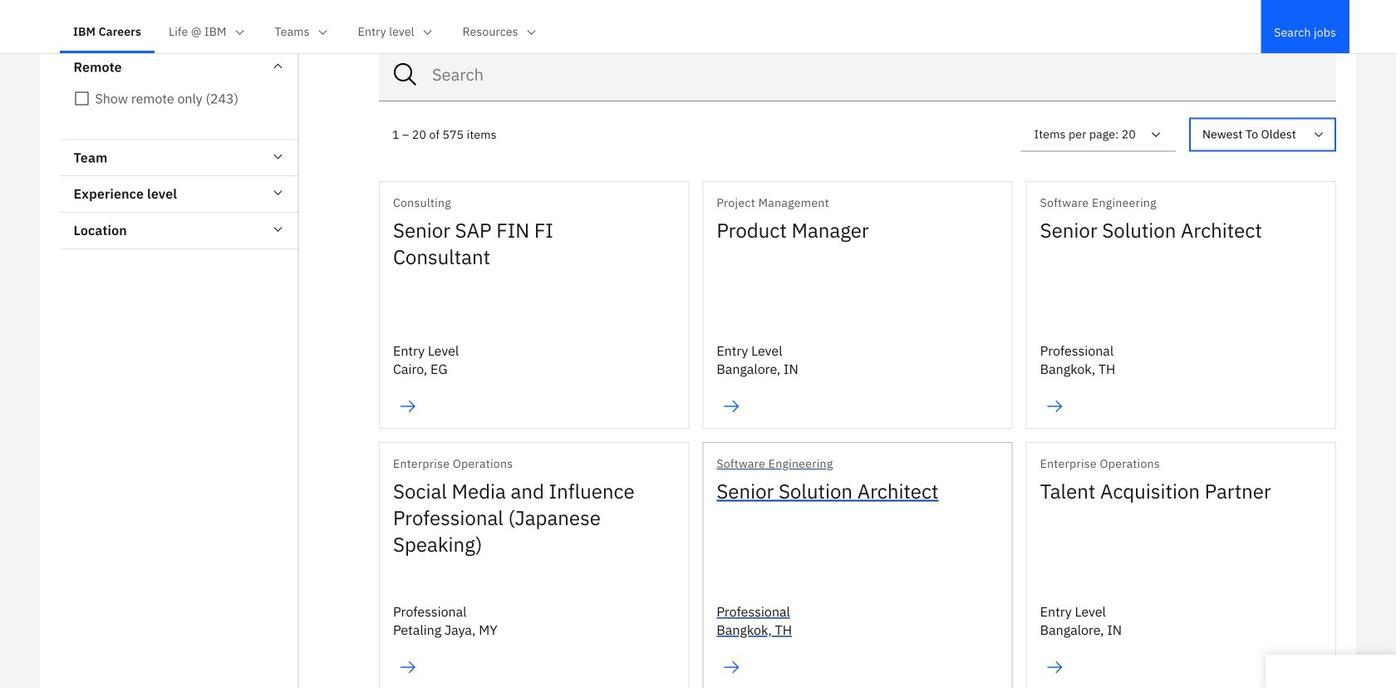 Task type: locate. For each thing, give the bounding box(es) containing it.
open cookie preferences modal section
[[1267, 655, 1397, 688]]



Task type: vqa. For each thing, say whether or not it's contained in the screenshot.
Let's talk element
no



